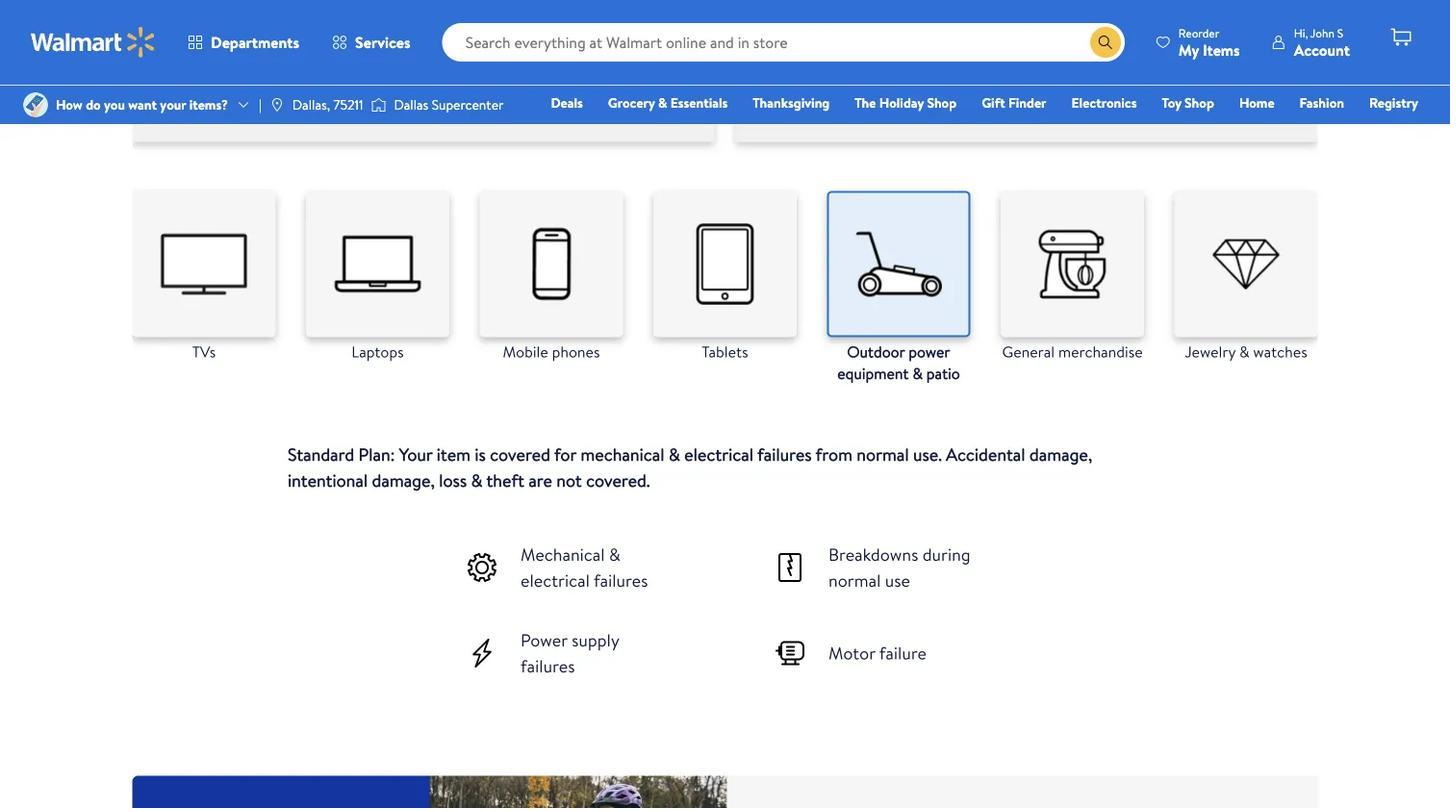 Task type: describe. For each thing, give the bounding box(es) containing it.
toy shop link
[[1154, 92, 1223, 113]]

how
[[56, 95, 83, 114]]

shop inside "link"
[[927, 93, 957, 112]]

 image for dallas supercenter
[[371, 95, 386, 115]]

home link
[[1231, 92, 1284, 113]]

how do you want your items?
[[56, 95, 228, 114]]

reorder
[[1179, 25, 1220, 41]]

the holiday shop
[[855, 93, 957, 112]]

registry one debit
[[1271, 93, 1419, 139]]

gift
[[982, 93, 1006, 112]]

deals link
[[542, 92, 592, 113]]

gift finder
[[982, 93, 1047, 112]]

the holiday shop link
[[846, 92, 966, 113]]

electronics
[[1072, 93, 1137, 112]]

toy
[[1162, 93, 1182, 112]]

walmart image
[[31, 27, 156, 58]]

electronics link
[[1063, 92, 1146, 113]]

my
[[1179, 39, 1199, 60]]

search icon image
[[1098, 35, 1114, 50]]

dallas, 75211
[[292, 95, 363, 114]]

deals
[[551, 93, 583, 112]]

one debit link
[[1263, 119, 1345, 140]]

&
[[658, 93, 668, 112]]

registry link
[[1361, 92, 1428, 113]]

want
[[128, 95, 157, 114]]

services button
[[316, 19, 427, 65]]

75211
[[333, 95, 363, 114]]

Walmart Site-Wide search field
[[442, 23, 1125, 62]]

grocery
[[608, 93, 655, 112]]

dallas
[[394, 95, 429, 114]]

Search search field
[[442, 23, 1125, 62]]

reorder my items
[[1179, 25, 1241, 60]]

departments button
[[171, 19, 316, 65]]

items
[[1203, 39, 1241, 60]]

fashion
[[1300, 93, 1345, 112]]

 image for dallas, 75211
[[269, 97, 285, 113]]

the
[[855, 93, 876, 112]]

departments
[[211, 32, 299, 53]]



Task type: vqa. For each thing, say whether or not it's contained in the screenshot.
"Registry"
yes



Task type: locate. For each thing, give the bounding box(es) containing it.
do
[[86, 95, 101, 114]]

s
[[1338, 25, 1344, 41]]

 image
[[23, 92, 48, 117], [371, 95, 386, 115], [269, 97, 285, 113]]

account
[[1294, 39, 1351, 60]]

you
[[104, 95, 125, 114]]

thanksgiving
[[753, 93, 830, 112]]

fashion link
[[1291, 92, 1353, 113]]

grocery & essentials
[[608, 93, 728, 112]]

|
[[259, 95, 262, 114]]

debit
[[1303, 120, 1336, 139]]

gift finder link
[[973, 92, 1056, 113]]

items?
[[189, 95, 228, 114]]

 image right |
[[269, 97, 285, 113]]

registry
[[1370, 93, 1419, 112]]

home
[[1240, 93, 1275, 112]]

toy shop
[[1162, 93, 1215, 112]]

essentials
[[671, 93, 728, 112]]

1 horizontal spatial  image
[[269, 97, 285, 113]]

1 horizontal spatial shop
[[1185, 93, 1215, 112]]

dallas supercenter
[[394, 95, 504, 114]]

2 shop from the left
[[1185, 93, 1215, 112]]

grocery & essentials link
[[600, 92, 737, 113]]

dallas,
[[292, 95, 330, 114]]

supercenter
[[432, 95, 504, 114]]

1 shop from the left
[[927, 93, 957, 112]]

shop
[[927, 93, 957, 112], [1185, 93, 1215, 112]]

 image left the how
[[23, 92, 48, 117]]

finder
[[1009, 93, 1047, 112]]

holiday
[[880, 93, 924, 112]]

hi, john s account
[[1294, 25, 1351, 60]]

0 horizontal spatial  image
[[23, 92, 48, 117]]

shop right the toy
[[1185, 93, 1215, 112]]

 image right 75211
[[371, 95, 386, 115]]

thanksgiving link
[[744, 92, 839, 113]]

walmart+
[[1361, 120, 1419, 139]]

hi,
[[1294, 25, 1308, 41]]

shop right holiday
[[927, 93, 957, 112]]

services
[[355, 32, 411, 53]]

cart contains 0 items total amount $0.00 image
[[1390, 26, 1413, 49]]

one
[[1271, 120, 1300, 139]]

 image for how do you want your items?
[[23, 92, 48, 117]]

0 horizontal spatial shop
[[927, 93, 957, 112]]

your
[[160, 95, 186, 114]]

2 horizontal spatial  image
[[371, 95, 386, 115]]

walmart+ link
[[1353, 119, 1428, 140]]

john
[[1311, 25, 1335, 41]]



